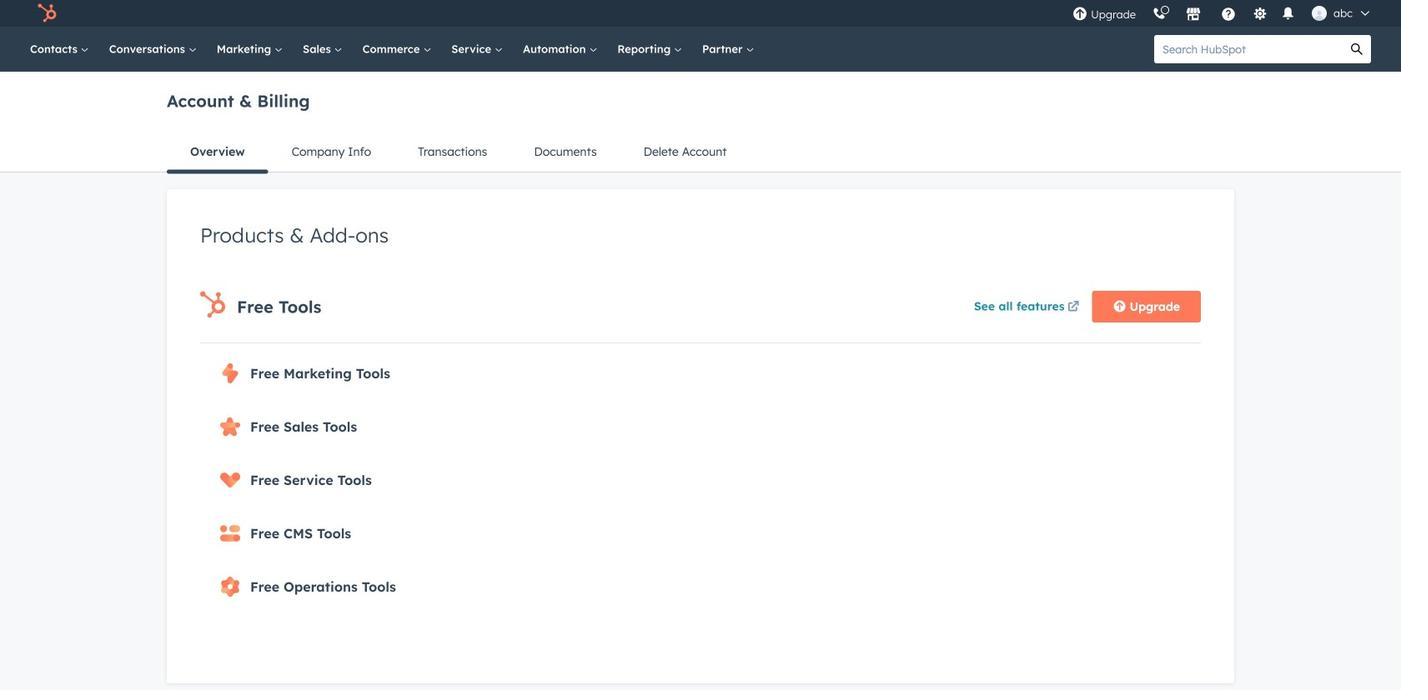 Task type: vqa. For each thing, say whether or not it's contained in the screenshot.
Garebear Orlando icon
yes



Task type: describe. For each thing, give the bounding box(es) containing it.
page section element
[[127, 72, 1275, 174]]

garebear orlando image
[[1312, 6, 1327, 21]]

marketing icon image
[[220, 364, 240, 384]]

cms icon image
[[220, 524, 240, 544]]

marketplaces image
[[1186, 8, 1201, 23]]

link opens in a new window image
[[1068, 302, 1080, 313]]

Search HubSpot search field
[[1155, 35, 1343, 63]]

link opens in a new window image
[[1068, 298, 1080, 318]]



Task type: locate. For each thing, give the bounding box(es) containing it.
service icon image
[[220, 471, 240, 491]]

ops icon image
[[220, 577, 240, 597]]

sales icon image
[[220, 417, 240, 437]]

menu
[[1065, 0, 1382, 27]]



